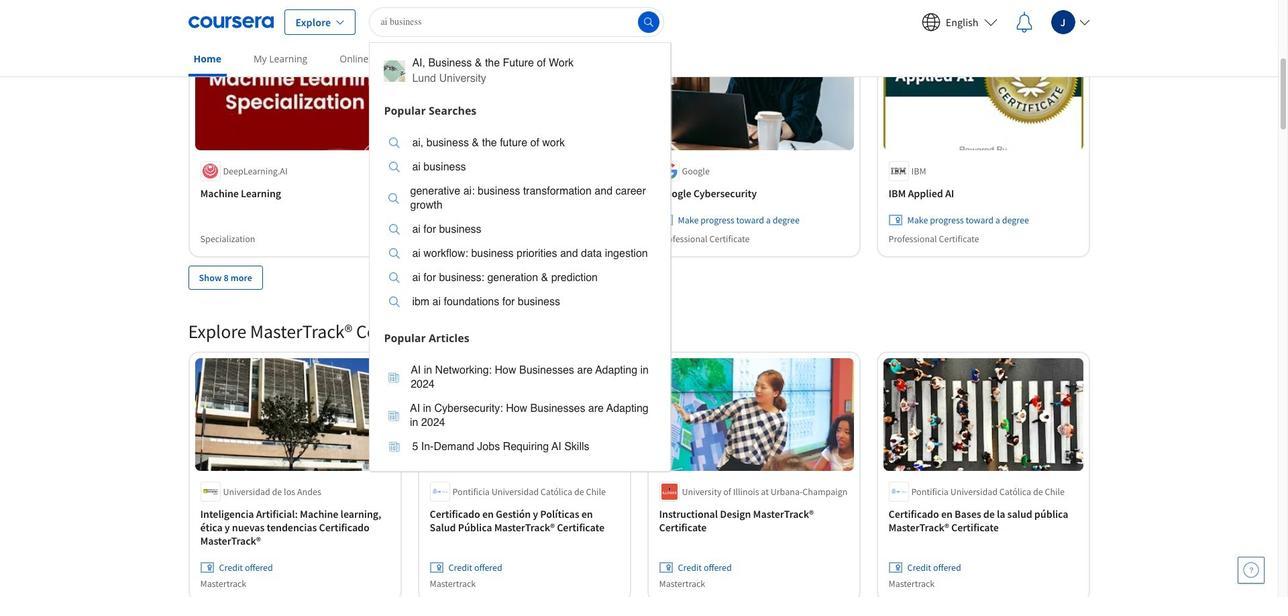Task type: vqa. For each thing, say whether or not it's contained in the screenshot.
the What
no



Task type: locate. For each thing, give the bounding box(es) containing it.
1 vertical spatial list box
[[370, 350, 671, 471]]

None search field
[[369, 7, 671, 471]]

list box
[[370, 122, 671, 326], [370, 350, 671, 471]]

coursera image
[[188, 11, 273, 33]]

most popular certificates collection element
[[180, 0, 1098, 312]]

suggestion image image
[[384, 60, 406, 82], [389, 138, 400, 148], [389, 162, 400, 172], [388, 193, 399, 204], [389, 224, 400, 235], [389, 248, 400, 259], [389, 272, 400, 283], [389, 297, 400, 307], [389, 372, 399, 383], [388, 410, 399, 421], [389, 442, 400, 452]]

0 vertical spatial list box
[[370, 122, 671, 326]]

1 list box from the top
[[370, 122, 671, 326]]



Task type: describe. For each thing, give the bounding box(es) containing it.
explore mastertrack® certificates collection element
[[180, 298, 1098, 597]]

2 list box from the top
[[370, 350, 671, 471]]

autocomplete results list box
[[369, 42, 671, 471]]

help center image
[[1243, 562, 1260, 578]]

What do you want to learn? text field
[[369, 7, 665, 37]]



